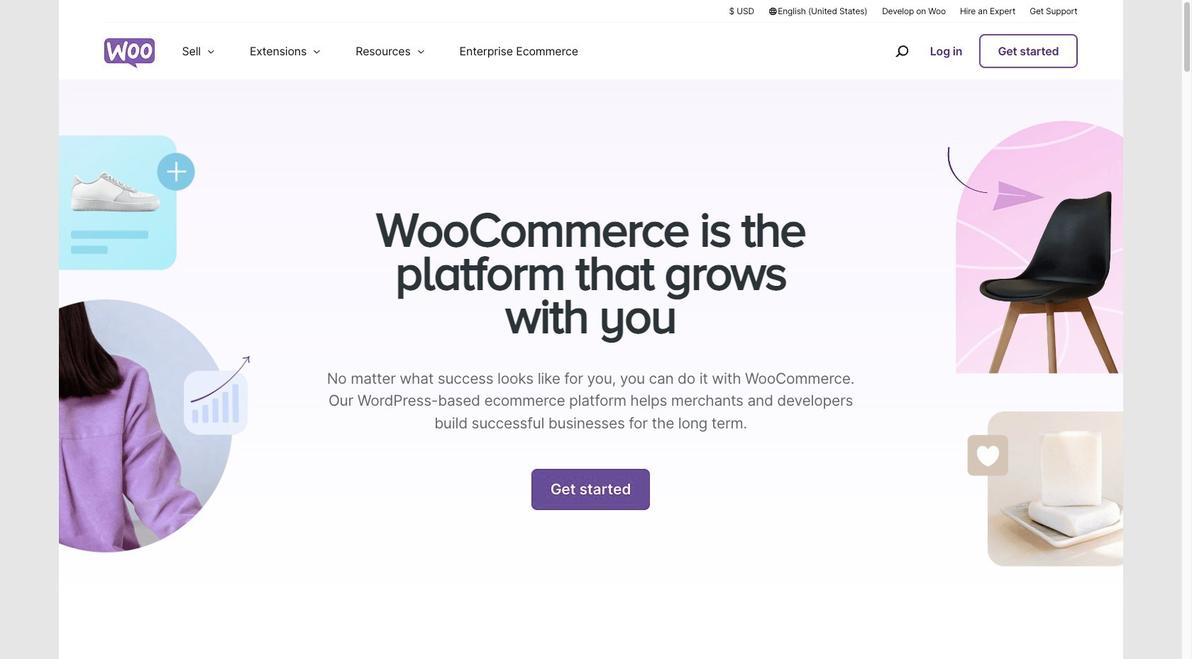 Task type: vqa. For each thing, say whether or not it's contained in the screenshot.
option
no



Task type: locate. For each thing, give the bounding box(es) containing it.
search image
[[891, 40, 913, 62]]

service navigation menu element
[[865, 28, 1078, 74]]



